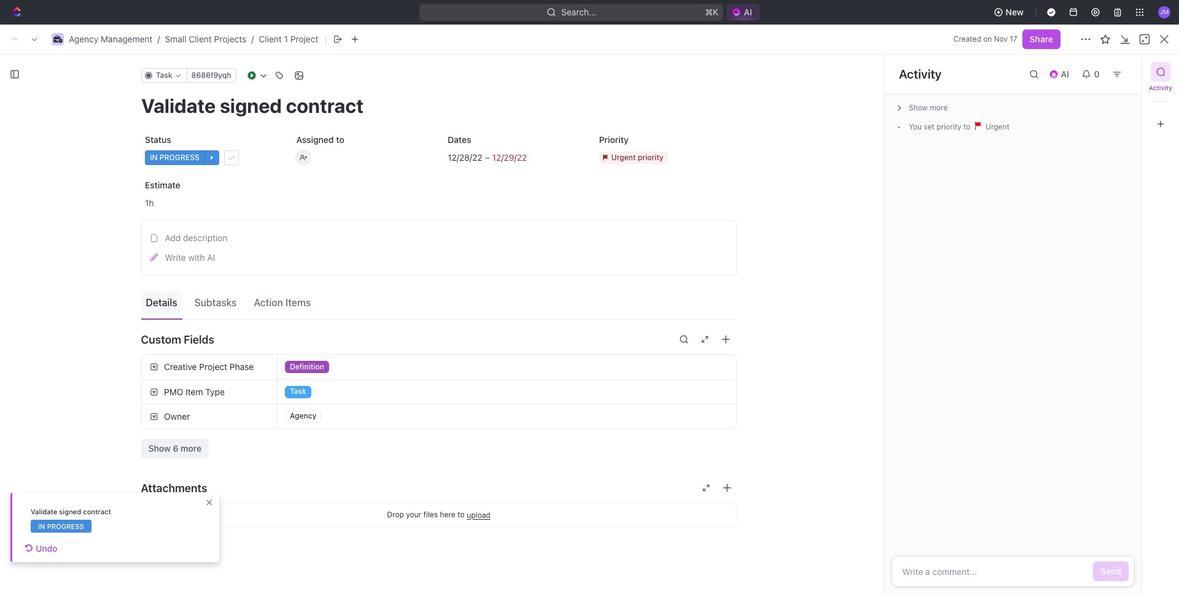 Task type: locate. For each thing, give the bounding box(es) containing it.
0 button
[[1077, 64, 1107, 84]]

0 horizontal spatial with
[[188, 252, 205, 263]]

priority down project team
[[638, 153, 663, 162]]

management inside agency management / small client projects / client 1 project |
[[101, 34, 153, 44]]

subtasks button
[[190, 291, 242, 314]]

priority right set at the top of the page
[[937, 122, 961, 131]]

2 horizontal spatial 1
[[1117, 62, 1121, 71]]

show inside button
[[148, 443, 171, 454]]

show more
[[909, 103, 948, 112]]

priority for urgent
[[638, 153, 663, 162]]

small client projects link
[[165, 34, 247, 44], [37, 539, 138, 558]]

small
[[165, 34, 186, 44], [37, 543, 58, 553]]

agency right business time image
[[69, 34, 98, 44]]

in progress up estimate
[[150, 153, 199, 162]]

1 horizontal spatial progress
[[159, 153, 199, 162]]

with inside button
[[188, 252, 205, 263]]

priority
[[937, 122, 961, 131], [638, 153, 663, 162]]

2 horizontal spatial ai
[[1061, 69, 1069, 79]]

0 vertical spatial creative
[[164, 362, 197, 372]]

priority
[[599, 134, 628, 145]]

0 vertical spatial agency management link
[[69, 34, 153, 44]]

to inside the drop your files here to upload
[[457, 510, 464, 520]]

1 vertical spatial agency
[[206, 61, 236, 72]]

add task for middle add task button
[[247, 397, 284, 408]]

agency management link
[[69, 34, 153, 44], [191, 60, 293, 74]]

2 vertical spatial 1
[[263, 101, 271, 121]]

task button up agency dropdown button on the bottom
[[277, 380, 736, 404]]

add task down the create
[[247, 397, 284, 408]]

0 vertical spatial in
[[150, 153, 157, 162]]

0 vertical spatial priority
[[937, 122, 961, 131]]

urgent priority
[[611, 153, 663, 162]]

task button left business time icon
[[141, 68, 187, 83]]

add up write on the top of page
[[165, 233, 181, 243]]

6
[[173, 443, 178, 454]]

2 horizontal spatial /
[[296, 61, 298, 72]]

client 1 project
[[213, 101, 334, 121]]

1 vertical spatial show
[[148, 443, 171, 454]]

client right undo
[[61, 543, 84, 553]]

ai down description at the left top of the page
[[207, 252, 215, 263]]

1 horizontal spatial status
[[360, 141, 386, 151]]

agency inside agency management / small client projects / client 1 project |
[[69, 34, 98, 44]]

1 horizontal spatial in progress
[[150, 153, 199, 162]]

agency management / small client projects / client 1 project |
[[69, 33, 327, 45]]

0 horizontal spatial priority
[[638, 153, 663, 162]]

1 vertical spatial small
[[37, 543, 58, 553]]

1 vertical spatial in
[[38, 523, 45, 531]]

0 horizontal spatial progress
[[47, 523, 84, 531]]

show up 'you'
[[909, 103, 928, 112]]

activity inside task sidebar content section
[[899, 67, 942, 81]]

pencil image
[[150, 254, 158, 262]]

1 vertical spatial ai
[[1061, 69, 1069, 79]]

1 horizontal spatial task button
[[277, 380, 736, 404]]

assigned to
[[296, 134, 344, 145]]

priority inside task sidebar content section
[[937, 122, 961, 131]]

to
[[964, 122, 971, 131], [336, 134, 344, 145], [314, 284, 322, 294], [457, 510, 464, 520]]

0 horizontal spatial in progress
[[38, 523, 84, 531]]

to left urgent on the top right of the page
[[964, 122, 971, 131]]

progress down signed on the left
[[47, 523, 84, 531]]

to right "here"
[[457, 510, 464, 520]]

ai right ⌘k
[[744, 7, 752, 17]]

drop your files here to upload
[[387, 510, 491, 520]]

0 vertical spatial agency
[[69, 34, 98, 44]]

0 vertical spatial in progress
[[150, 153, 199, 162]]

task
[[156, 71, 172, 80], [266, 305, 284, 315], [290, 387, 306, 396], [266, 397, 284, 408], [352, 428, 369, 437]]

0 vertical spatial projects
[[214, 34, 247, 44]]

progress inside dropdown button
[[159, 153, 199, 162]]

small client projects link down contract
[[37, 539, 138, 558]]

0 vertical spatial ai button
[[727, 4, 760, 21]]

to inside task sidebar content section
[[964, 122, 971, 131]]

2 horizontal spatial agency
[[290, 412, 316, 421]]

1 vertical spatial small client projects link
[[37, 539, 138, 558]]

automations
[[1058, 61, 1109, 72]]

production
[[247, 429, 284, 437]]

management
[[101, 34, 153, 44], [238, 61, 290, 72]]

1 horizontal spatial small
[[165, 34, 186, 44]]

0 horizontal spatial status
[[145, 134, 171, 145]]

share for the top share button
[[1030, 34, 1053, 44]]

small client projects link inside tree
[[37, 539, 138, 558]]

small client projects tree
[[5, 330, 172, 594]]

0 vertical spatial small
[[165, 34, 186, 44]]

agency management
[[206, 61, 290, 72]]

sidebar navigation
[[0, 52, 184, 594]]

0 horizontal spatial ai
[[207, 252, 215, 263]]

0 horizontal spatial agency
[[69, 34, 98, 44]]

0 vertical spatial progress
[[159, 153, 199, 162]]

show for show more
[[909, 103, 928, 112]]

add task right the 5
[[336, 428, 369, 437]]

0 horizontal spatial activity
[[899, 67, 942, 81]]

task down the create
[[266, 397, 284, 408]]

0 horizontal spatial projects
[[86, 543, 118, 553]]

1 vertical spatial with
[[411, 284, 429, 294]]

creative up pmo on the bottom of page
[[164, 362, 197, 372]]

0 vertical spatial show
[[909, 103, 928, 112]]

more inside the "show 6 more" button
[[181, 443, 201, 454]]

1 horizontal spatial creative
[[217, 429, 245, 437]]

12/28/22 – 12/29/22
[[447, 152, 527, 162]]

1 horizontal spatial in
[[150, 153, 157, 162]]

add task button down kickoff
[[242, 303, 289, 318]]

⌘k
[[705, 7, 719, 17]]

in up estimate
[[150, 153, 157, 162]]

1 horizontal spatial small client projects link
[[165, 34, 247, 44]]

more up 'set priority to'
[[930, 103, 948, 112]]

0 horizontal spatial small
[[37, 543, 58, 553]]

progress up estimate
[[159, 153, 199, 162]]

add task button down the create
[[242, 396, 289, 410]]

in down 'validate'
[[38, 523, 45, 531]]

write with ai button
[[145, 248, 732, 268]]

1
[[284, 34, 288, 44], [1117, 62, 1121, 71], [263, 101, 271, 121]]

2 vertical spatial ai
[[207, 252, 215, 263]]

business time image
[[53, 36, 62, 43]]

0 vertical spatial ai
[[744, 7, 752, 17]]

project up type
[[199, 362, 227, 372]]

new
[[1006, 7, 1024, 17]]

agency up the 5
[[290, 412, 316, 421]]

add task button
[[242, 303, 289, 318], [242, 396, 289, 410], [321, 426, 373, 440]]

show
[[909, 103, 928, 112], [148, 443, 171, 454]]

task button
[[141, 68, 187, 83], [277, 380, 736, 404]]

progress
[[159, 153, 199, 162], [47, 523, 84, 531]]

1 horizontal spatial more
[[930, 103, 948, 112]]

1 vertical spatial activity
[[1149, 84, 1173, 92]]

task sidebar content section
[[881, 55, 1142, 594]]

in
[[150, 153, 157, 162], [38, 523, 45, 531]]

1 vertical spatial agency management link
[[191, 60, 293, 74]]

add right the 5
[[336, 428, 350, 437]]

priority inside dropdown button
[[638, 153, 663, 162]]

1 vertical spatial creative
[[217, 429, 245, 437]]

in progress
[[150, 153, 199, 162], [38, 523, 84, 531]]

show inside dropdown button
[[909, 103, 928, 112]]

on
[[983, 34, 992, 44]]

create project schedule
[[247, 376, 345, 387]]

creative
[[164, 362, 197, 372], [217, 429, 245, 437]]

share right 17 on the right top of the page
[[1030, 34, 1053, 44]]

0 horizontal spatial 1
[[263, 101, 271, 121]]

0 vertical spatial activity
[[899, 67, 942, 81]]

ai button left 0
[[1044, 64, 1077, 84]]

show 6 more
[[148, 443, 201, 454]]

in progress down signed on the left
[[38, 523, 84, 531]]

here
[[440, 510, 455, 520]]

team
[[656, 141, 678, 151]]

created on nov 17
[[954, 34, 1017, 44]]

small up 8686f9yqh button
[[165, 34, 186, 44]]

agency right business time icon
[[206, 61, 236, 72]]

1 vertical spatial progress
[[47, 523, 84, 531]]

projects up agency management
[[214, 34, 247, 44]]

ai button
[[727, 4, 760, 21], [1044, 64, 1077, 84]]

ai inside button
[[207, 252, 215, 263]]

status
[[145, 134, 171, 145], [360, 141, 386, 151]]

0 horizontal spatial small client projects link
[[37, 539, 138, 558]]

status left report
[[360, 141, 386, 151]]

Search tasks... text field
[[1026, 167, 1149, 185]]

0 horizontal spatial creative
[[164, 362, 197, 372]]

0 vertical spatial 1
[[284, 34, 288, 44]]

create
[[247, 376, 275, 387]]

0 vertical spatial share
[[1030, 34, 1053, 44]]

share
[[1030, 34, 1053, 44], [1015, 61, 1039, 72]]

1 vertical spatial more
[[181, 443, 201, 454]]

share button down 17 on the right top of the page
[[1008, 57, 1046, 77]]

set
[[924, 122, 935, 131]]

1 vertical spatial add task
[[247, 397, 284, 408]]

1 horizontal spatial agency
[[206, 61, 236, 72]]

1 horizontal spatial ai
[[744, 7, 752, 17]]

priority for set
[[937, 122, 961, 131]]

business time image
[[195, 64, 203, 70]]

1 horizontal spatial 1
[[284, 34, 288, 44]]

1 horizontal spatial ai button
[[1044, 64, 1077, 84]]

with down add description
[[188, 252, 205, 263]]

add description button
[[145, 228, 732, 248]]

creative inside custom fields element
[[164, 362, 197, 372]]

project left "|" in the left of the page
[[290, 34, 318, 44]]

1 vertical spatial in progress
[[38, 523, 84, 531]]

task left 8686f9yqh
[[156, 71, 172, 80]]

share button right 17 on the right top of the page
[[1022, 29, 1061, 49]]

projects inside agency management / small client projects / client 1 project |
[[214, 34, 247, 44]]

urgent priority button
[[595, 147, 737, 169]]

more inside "show more" dropdown button
[[930, 103, 948, 112]]

0 horizontal spatial ai button
[[727, 4, 760, 21]]

1 vertical spatial share
[[1015, 61, 1039, 72]]

type
[[205, 387, 224, 397]]

agency button
[[277, 405, 736, 429]]

client up agency management
[[259, 34, 282, 44]]

1 vertical spatial projects
[[86, 543, 118, 553]]

risks, issues, crs
[[438, 141, 512, 151]]

0 vertical spatial share button
[[1022, 29, 1061, 49]]

0 vertical spatial more
[[930, 103, 948, 112]]

1 horizontal spatial /
[[251, 34, 254, 44]]

0 vertical spatial small client projects link
[[165, 34, 247, 44]]

8686f9yqh button
[[186, 68, 236, 83]]

0 vertical spatial management
[[101, 34, 153, 44]]

projects inside tree
[[86, 543, 118, 553]]

0 vertical spatial with
[[188, 252, 205, 263]]

status up estimate
[[145, 134, 171, 145]]

ai button right ⌘k
[[727, 4, 760, 21]]

1 vertical spatial 1
[[1117, 62, 1121, 71]]

pmo item type
[[164, 387, 224, 397]]

project
[[277, 376, 306, 387]]

agency management link down agency management / small client projects / client 1 project |
[[191, 60, 293, 74]]

share for the bottommost share button
[[1015, 61, 1039, 72]]

upload
[[467, 511, 491, 520]]

projects down contract
[[86, 543, 118, 553]]

1 horizontal spatial priority
[[937, 122, 961, 131]]

1 horizontal spatial activity
[[1149, 84, 1173, 92]]

1 horizontal spatial management
[[238, 61, 290, 72]]

nov
[[994, 34, 1008, 44]]

task inside custom fields element
[[290, 387, 306, 396]]

client
[[189, 34, 212, 44], [259, 34, 282, 44], [213, 101, 259, 121], [61, 543, 84, 553]]

0 horizontal spatial more
[[181, 443, 201, 454]]

agency management link right business time image
[[69, 34, 153, 44]]

jm
[[1160, 8, 1169, 16]]

ai left 0 dropdown button
[[1061, 69, 1069, 79]]

1 horizontal spatial show
[[909, 103, 928, 112]]

creative left production
[[217, 429, 245, 437]]

1 vertical spatial management
[[238, 61, 290, 72]]

1 vertical spatial share button
[[1008, 57, 1046, 77]]

ai
[[744, 7, 752, 17], [1061, 69, 1069, 79], [207, 252, 215, 263]]

action
[[254, 297, 283, 308]]

custom fields element
[[141, 354, 737, 459]]

agency inside agency management link
[[206, 61, 236, 72]]

process
[[377, 284, 409, 294]]

small down 'validate'
[[37, 543, 58, 553]]

show left 6
[[148, 443, 171, 454]]

1 horizontal spatial with
[[411, 284, 429, 294]]

schedule
[[308, 376, 345, 387]]

project
[[290, 34, 318, 44], [275, 101, 330, 121], [625, 141, 654, 151], [199, 362, 227, 372]]

add
[[165, 233, 181, 243], [247, 305, 263, 315], [247, 397, 263, 408], [336, 428, 350, 437]]

small inside agency management / small client projects / client 1 project |
[[165, 34, 186, 44]]

tasks link
[[227, 138, 252, 155]]

1 horizontal spatial agency management link
[[191, 60, 293, 74]]

more right 6
[[181, 443, 201, 454]]

with left client
[[411, 284, 429, 294]]

2 vertical spatial agency
[[290, 412, 316, 421]]

risks,
[[438, 141, 463, 151]]

0 vertical spatial task button
[[141, 68, 187, 83]]

dates
[[447, 134, 471, 145]]

0 horizontal spatial show
[[148, 443, 171, 454]]

project up the assigned
[[275, 101, 330, 121]]

1 vertical spatial priority
[[638, 153, 663, 162]]

12/29/22
[[492, 152, 527, 162]]

add task button right the 5
[[321, 426, 373, 440]]

agency inside agency dropdown button
[[290, 412, 316, 421]]

small client projects link up business time icon
[[165, 34, 247, 44]]

0 horizontal spatial management
[[101, 34, 153, 44]]

1 horizontal spatial projects
[[214, 34, 247, 44]]

add description
[[165, 233, 228, 243]]

task down the create project schedule
[[290, 387, 306, 396]]

0 vertical spatial add task
[[247, 305, 284, 315]]

share down 17 on the right top of the page
[[1015, 61, 1039, 72]]

add task down kickoff
[[247, 305, 284, 315]]

signed
[[59, 508, 81, 516]]



Task type: describe. For each thing, give the bounding box(es) containing it.
weekly status report
[[328, 141, 416, 151]]

creative production
[[217, 429, 284, 437]]

risks, issues, crs link
[[436, 138, 512, 155]]

creative for creative project phase
[[164, 362, 197, 372]]

attachments
[[141, 482, 207, 495]]

details button
[[141, 291, 182, 314]]

report
[[388, 141, 416, 151]]

items
[[286, 297, 311, 308]]

meeting
[[535, 141, 568, 151]]

0 horizontal spatial /
[[157, 34, 160, 44]]

weekly status report link
[[326, 138, 416, 155]]

project inside custom fields element
[[199, 362, 227, 372]]

in inside dropdown button
[[150, 153, 157, 162]]

2 vertical spatial add task button
[[321, 426, 373, 440]]

activity inside task sidebar navigation tab list
[[1149, 84, 1173, 92]]

management for agency management
[[238, 61, 290, 72]]

meeting minutes
[[535, 141, 602, 151]]

ai button
[[1044, 64, 1077, 84]]

you
[[909, 122, 922, 131]]

details
[[146, 297, 177, 308]]

definition
[[290, 362, 324, 371]]

kickoff
[[247, 284, 276, 294]]

pmo
[[164, 387, 183, 397]]

task sidebar navigation tab list
[[1147, 62, 1174, 134]]

crs
[[496, 141, 512, 151]]

|
[[325, 33, 327, 45]]

kickoff meeting to walkthrough process with client link
[[244, 280, 453, 298]]

in progress button
[[141, 147, 283, 169]]

management for agency management / small client projects / client 1 project |
[[101, 34, 153, 44]]

send
[[1101, 566, 1121, 577]]

0
[[1094, 69, 1100, 79]]

attachments button
[[141, 474, 737, 503]]

create project schedule link
[[244, 372, 426, 390]]

ai inside dropdown button
[[1061, 69, 1069, 79]]

custom fields button
[[141, 325, 737, 354]]

set priority to
[[922, 122, 973, 131]]

1 inside agency management / small client projects / client 1 project |
[[284, 34, 288, 44]]

0 horizontal spatial task button
[[141, 68, 187, 83]]

definition button
[[277, 355, 736, 380]]

write
[[165, 252, 186, 263]]

project team
[[625, 141, 678, 151]]

project team link
[[623, 138, 678, 155]]

fields
[[184, 333, 214, 346]]

task down "create project schedule" link
[[352, 428, 369, 437]]

5
[[298, 428, 302, 437]]

client 1 project link
[[259, 34, 318, 44]]

8686f9yqh
[[191, 71, 231, 80]]

1 vertical spatial task button
[[277, 380, 736, 404]]

0 horizontal spatial in
[[38, 523, 45, 531]]

add down kickoff
[[247, 305, 263, 315]]

to right 'meeting'
[[314, 284, 322, 294]]

kickoff meeting to walkthrough process with client
[[247, 284, 453, 294]]

undo
[[36, 544, 57, 554]]

Edit task name text field
[[141, 94, 737, 117]]

urgent
[[611, 153, 636, 162]]

small inside tree
[[37, 543, 58, 553]]

client up tasks
[[213, 101, 259, 121]]

task down kickoff
[[266, 305, 284, 315]]

your
[[406, 510, 421, 520]]

add down the create
[[247, 397, 263, 408]]

1h
[[145, 198, 153, 208]]

validate
[[31, 508, 57, 516]]

0 vertical spatial add task button
[[242, 303, 289, 318]]

urgent
[[984, 122, 1010, 131]]

item
[[185, 387, 203, 397]]

to right the assigned
[[336, 134, 344, 145]]

add task for the topmost add task button
[[247, 305, 284, 315]]

–
[[485, 152, 490, 162]]

estimate
[[145, 180, 180, 190]]

walkthrough
[[324, 284, 375, 294]]

description
[[183, 233, 228, 243]]

action items
[[254, 297, 311, 308]]

issues,
[[465, 141, 493, 151]]

project up the urgent priority
[[625, 141, 654, 151]]

send button
[[1093, 562, 1129, 582]]

created
[[954, 34, 981, 44]]

2 vertical spatial add task
[[336, 428, 369, 437]]

action items button
[[249, 291, 316, 314]]

12/28/22
[[447, 152, 482, 162]]

minutes
[[570, 141, 602, 151]]

agency for agency management
[[206, 61, 236, 72]]

agency for agency management / small client projects / client 1 project |
[[69, 34, 98, 44]]

contract
[[83, 508, 111, 516]]

show 6 more button
[[141, 439, 209, 459]]

new button
[[989, 2, 1031, 22]]

client
[[431, 284, 453, 294]]

search...
[[562, 7, 596, 17]]

creative for creative production
[[217, 429, 245, 437]]

custom fields
[[141, 333, 214, 346]]

kanban link
[[272, 138, 305, 155]]

files
[[423, 510, 438, 520]]

upload button
[[467, 511, 491, 520]]

subtasks
[[194, 297, 237, 308]]

kanban
[[275, 141, 305, 151]]

client inside tree
[[61, 543, 84, 553]]

client up business time icon
[[189, 34, 212, 44]]

in progress inside in progress dropdown button
[[150, 153, 199, 162]]

1h button
[[141, 192, 283, 214]]

show more button
[[892, 99, 1134, 117]]

project inside agency management / small client projects / client 1 project |
[[290, 34, 318, 44]]

jm button
[[1155, 2, 1174, 22]]

17
[[1010, 34, 1017, 44]]

1 vertical spatial ai button
[[1044, 64, 1077, 84]]

1 vertical spatial add task button
[[242, 396, 289, 410]]

custom
[[141, 333, 181, 346]]

meeting
[[278, 284, 311, 294]]

show for show 6 more
[[148, 443, 171, 454]]

agency for agency
[[290, 412, 316, 421]]

0 horizontal spatial agency management link
[[69, 34, 153, 44]]

phase
[[229, 362, 254, 372]]

small client projects
[[37, 543, 118, 553]]



Task type: vqa. For each thing, say whether or not it's contained in the screenshot.
18 element
no



